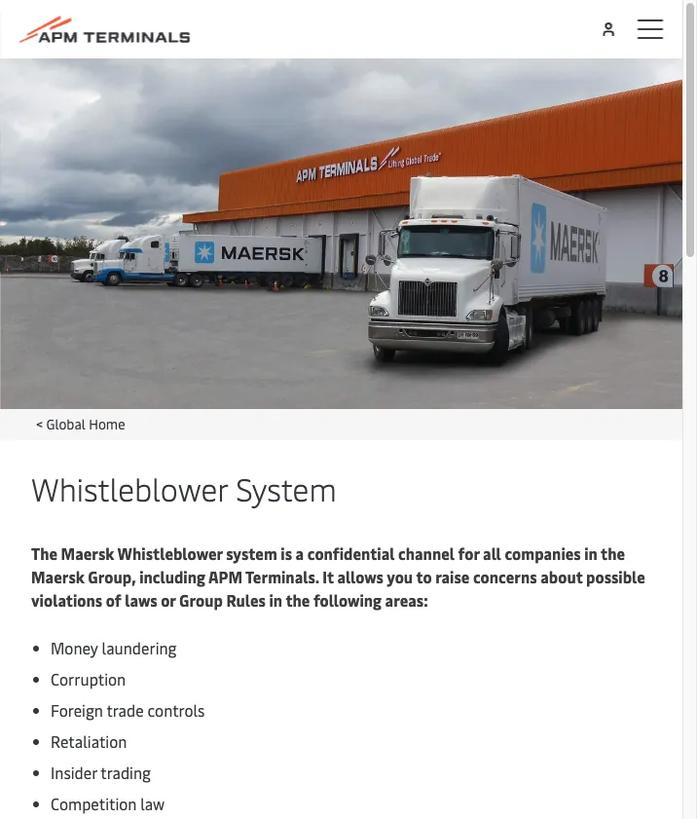 Task type: vqa. For each thing, say whether or not it's contained in the screenshot.
Group,
yes



Task type: describe. For each thing, give the bounding box(es) containing it.
all
[[483, 543, 502, 564]]

system
[[236, 467, 337, 509]]

0 vertical spatial maersk
[[61, 543, 114, 564]]

trade
[[107, 700, 144, 721]]

corruption
[[51, 668, 126, 689]]

trading
[[101, 762, 151, 783]]

group
[[179, 590, 223, 610]]

controls
[[148, 700, 205, 721]]

competition
[[51, 793, 137, 814]]

0 vertical spatial whistleblower
[[31, 467, 228, 509]]

possible
[[587, 566, 646, 587]]

1 horizontal spatial in
[[585, 543, 598, 564]]

global
[[46, 414, 86, 433]]

1 vertical spatial the
[[286, 590, 310, 610]]

whistleblower system
[[31, 467, 337, 509]]

of
[[106, 590, 121, 610]]

channel
[[399, 543, 455, 564]]

money laundering
[[51, 637, 177, 658]]

areas:
[[385, 590, 428, 610]]

laws
[[125, 590, 157, 610]]

concerns
[[473, 566, 538, 587]]

foreign
[[51, 700, 103, 721]]

apm terminals whistle blower system image
[[0, 58, 683, 409]]

money
[[51, 637, 98, 658]]

<
[[36, 414, 43, 433]]

violations
[[31, 590, 102, 610]]

law
[[141, 793, 165, 814]]

allows
[[338, 566, 384, 587]]

retaliation
[[51, 731, 127, 752]]

1 vertical spatial in
[[269, 590, 283, 610]]



Task type: locate. For each thing, give the bounding box(es) containing it.
competition law
[[51, 793, 165, 814]]

global home link
[[46, 414, 125, 433]]

0 vertical spatial the
[[601, 543, 626, 564]]

rules
[[226, 590, 266, 610]]

raise
[[436, 566, 470, 587]]

whistleblower up including
[[118, 543, 223, 564]]

companies
[[505, 543, 581, 564]]

it
[[323, 566, 334, 587]]

for
[[459, 543, 480, 564]]

insider trading
[[51, 762, 151, 783]]

the up possible
[[601, 543, 626, 564]]

to
[[416, 566, 432, 587]]

0 vertical spatial in
[[585, 543, 598, 564]]

the
[[31, 543, 57, 564]]

is
[[281, 543, 292, 564]]

maersk up group,
[[61, 543, 114, 564]]

terminals.
[[246, 566, 319, 587]]

or
[[161, 590, 176, 610]]

whistleblower down the home
[[31, 467, 228, 509]]

confidential
[[308, 543, 395, 564]]

0 horizontal spatial in
[[269, 590, 283, 610]]

about
[[541, 566, 583, 587]]

the down terminals.
[[286, 590, 310, 610]]

group,
[[88, 566, 136, 587]]

laundering
[[102, 637, 177, 658]]

insider
[[51, 762, 97, 783]]

home
[[89, 414, 125, 433]]

< global home
[[36, 414, 125, 433]]

foreign trade controls
[[51, 700, 205, 721]]

1 vertical spatial maersk
[[31, 566, 85, 587]]

you
[[387, 566, 413, 587]]

including
[[139, 566, 206, 587]]

1 horizontal spatial the
[[601, 543, 626, 564]]

whistleblower
[[31, 467, 228, 509], [118, 543, 223, 564]]

maersk
[[61, 543, 114, 564], [31, 566, 85, 587]]

following
[[314, 590, 382, 610]]

apm
[[209, 566, 243, 587]]

a
[[296, 543, 304, 564]]

in
[[585, 543, 598, 564], [269, 590, 283, 610]]

1 vertical spatial whistleblower
[[118, 543, 223, 564]]

maersk up violations
[[31, 566, 85, 587]]

whistleblower inside the maersk whistleblower system is a confidential channel for all companies in the maersk group, including apm terminals. it allows you to raise concerns about possible violations of laws or group rules in the following areas:
[[118, 543, 223, 564]]

system
[[226, 543, 277, 564]]

0 horizontal spatial the
[[286, 590, 310, 610]]

the
[[601, 543, 626, 564], [286, 590, 310, 610]]

the maersk whistleblower system is a confidential channel for all companies in the maersk group, including apm terminals. it allows you to raise concerns about possible violations of laws or group rules in the following areas:
[[31, 543, 646, 610]]

in down terminals.
[[269, 590, 283, 610]]

in up possible
[[585, 543, 598, 564]]



